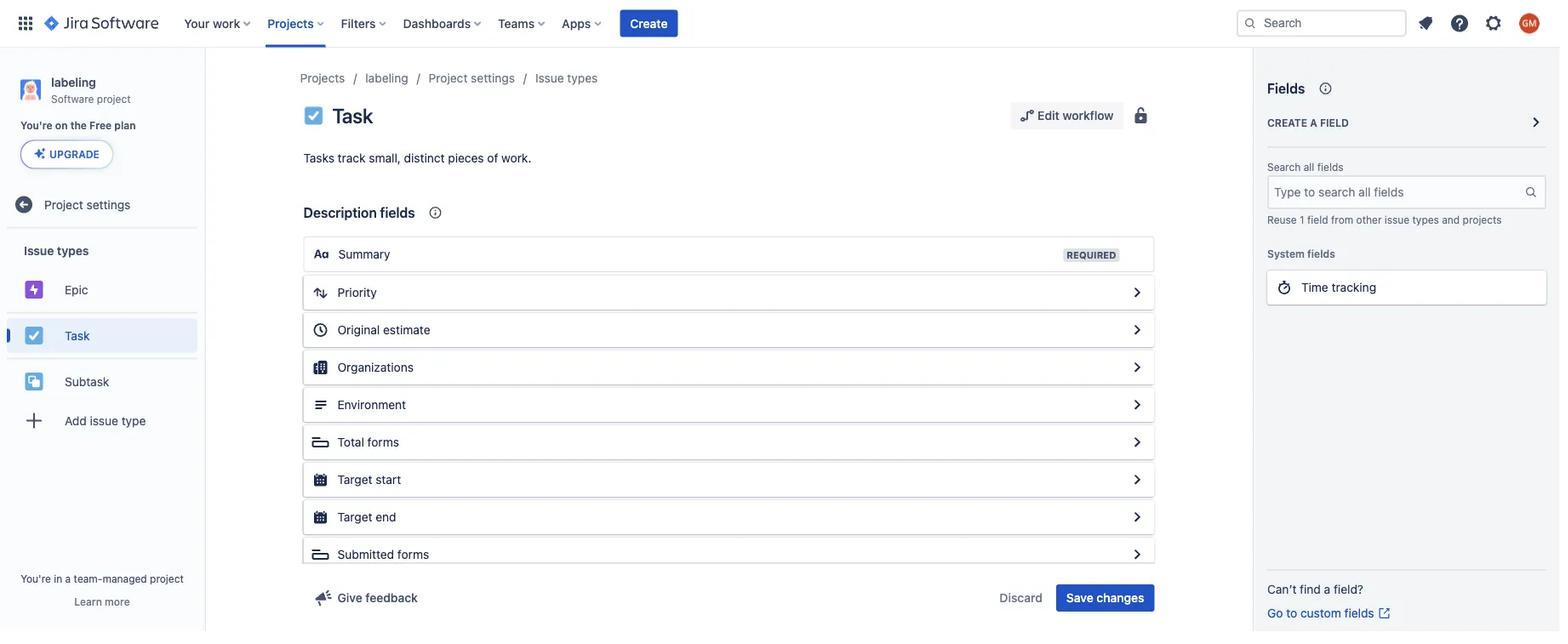 Task type: locate. For each thing, give the bounding box(es) containing it.
labeling inside labeling software project
[[51, 75, 96, 89]]

types up "epic"
[[57, 244, 89, 258]]

open field configuration image inside target start button
[[1128, 470, 1148, 490]]

fields
[[1318, 161, 1344, 173], [380, 205, 415, 221], [1308, 248, 1336, 260], [1345, 607, 1375, 621]]

2 vertical spatial open field configuration image
[[1128, 507, 1148, 528]]

0 vertical spatial project
[[429, 71, 468, 85]]

3 open field configuration image from the top
[[1128, 507, 1148, 528]]

issue down type to search all fields 'text box'
[[1385, 214, 1410, 226]]

0 vertical spatial field
[[1321, 117, 1349, 129]]

0 horizontal spatial types
[[57, 244, 89, 258]]

open field configuration image
[[1128, 395, 1148, 416], [1128, 470, 1148, 490], [1128, 507, 1148, 528]]

open field configuration image inside submitted forms button
[[1128, 545, 1148, 565]]

discard button
[[990, 585, 1053, 612]]

field for a
[[1321, 117, 1349, 129]]

reuse 1 field from other issue types and projects
[[1268, 214, 1503, 226]]

forms inside button
[[398, 548, 429, 562]]

1 vertical spatial task
[[65, 329, 90, 343]]

time tracking button
[[1268, 271, 1547, 305]]

priority
[[338, 286, 377, 300]]

3 open field configuration image from the top
[[1128, 358, 1148, 378]]

1 vertical spatial issue
[[90, 414, 118, 428]]

project down 'dashboards' popup button
[[429, 71, 468, 85]]

issue types inside group
[[24, 244, 89, 258]]

2 target from the top
[[338, 510, 373, 525]]

2 open field configuration image from the top
[[1128, 470, 1148, 490]]

projects for projects popup button
[[268, 16, 314, 30]]

to
[[1287, 607, 1298, 621]]

project up plan
[[97, 93, 131, 105]]

a
[[1311, 117, 1318, 129], [65, 573, 71, 585], [1325, 583, 1331, 597]]

dashboards button
[[398, 10, 488, 37]]

issue right add
[[90, 414, 118, 428]]

0 horizontal spatial a
[[65, 573, 71, 585]]

settings down upgrade in the left of the page
[[86, 197, 131, 212]]

apps
[[562, 16, 591, 30]]

1 horizontal spatial a
[[1311, 117, 1318, 129]]

issue
[[1385, 214, 1410, 226], [90, 414, 118, 428]]

subtask
[[65, 375, 109, 389]]

1 horizontal spatial issue types
[[536, 71, 598, 85]]

learn more button
[[74, 595, 130, 609]]

create right apps dropdown button
[[630, 16, 668, 30]]

open field configuration image for total
[[1128, 433, 1148, 453]]

teams
[[498, 16, 535, 30]]

project settings down 'dashboards' popup button
[[429, 71, 515, 85]]

priority button
[[304, 276, 1155, 310]]

0 horizontal spatial issue
[[24, 244, 54, 258]]

your profile and settings image
[[1520, 13, 1540, 34]]

apps button
[[557, 10, 608, 37]]

more information about the context fields image
[[425, 203, 446, 223]]

issue up epic link
[[24, 244, 54, 258]]

types inside group
[[57, 244, 89, 258]]

4 open field configuration image from the top
[[1128, 433, 1148, 453]]

1 horizontal spatial issue
[[536, 71, 564, 85]]

1 horizontal spatial labeling
[[366, 71, 408, 85]]

the
[[70, 120, 87, 132]]

a right the in
[[65, 573, 71, 585]]

epic link
[[7, 273, 198, 307]]

tracking
[[1332, 281, 1377, 295]]

open field configuration image inside total forms button
[[1128, 433, 1148, 453]]

1 vertical spatial open field configuration image
[[1128, 470, 1148, 490]]

0 vertical spatial types
[[567, 71, 598, 85]]

1 vertical spatial project
[[44, 197, 83, 212]]

types left and
[[1413, 214, 1440, 226]]

project settings link down 'dashboards' popup button
[[429, 68, 515, 89]]

0 vertical spatial forms
[[368, 436, 399, 450]]

issue down apps
[[536, 71, 564, 85]]

you're left on
[[20, 120, 53, 132]]

1 target from the top
[[338, 473, 373, 487]]

1 horizontal spatial task
[[333, 104, 373, 128]]

fields
[[1268, 80, 1306, 97]]

of
[[487, 151, 498, 165]]

issue types for group containing issue types
[[24, 244, 89, 258]]

other
[[1357, 214, 1382, 226]]

1 vertical spatial issue types
[[24, 244, 89, 258]]

0 vertical spatial create
[[630, 16, 668, 30]]

target
[[338, 473, 373, 487], [338, 510, 373, 525]]

0 vertical spatial you're
[[20, 120, 53, 132]]

1 open field configuration image from the top
[[1128, 283, 1148, 303]]

labeling down filters dropdown button
[[366, 71, 408, 85]]

issue inside group
[[24, 244, 54, 258]]

0 vertical spatial target
[[338, 473, 373, 487]]

go to custom fields link
[[1268, 605, 1392, 622]]

1 vertical spatial settings
[[86, 197, 131, 212]]

create for create a field
[[1268, 117, 1308, 129]]

forms
[[368, 436, 399, 450], [398, 548, 429, 562]]

target start
[[338, 473, 401, 487]]

issue
[[536, 71, 564, 85], [24, 244, 54, 258]]

total forms button
[[304, 426, 1155, 460]]

1 you're from the top
[[20, 120, 53, 132]]

small,
[[369, 151, 401, 165]]

this link will be opened in a new tab image
[[1378, 607, 1392, 621]]

fields left "more information about the context fields" image
[[380, 205, 415, 221]]

0 vertical spatial settings
[[471, 71, 515, 85]]

work
[[213, 16, 240, 30]]

project settings down upgrade in the left of the page
[[44, 197, 131, 212]]

project inside labeling software project
[[97, 93, 131, 105]]

search image
[[1244, 17, 1258, 30]]

0 vertical spatial issue
[[1385, 214, 1410, 226]]

0 vertical spatial project
[[97, 93, 131, 105]]

projects up the projects link
[[268, 16, 314, 30]]

5 open field configuration image from the top
[[1128, 545, 1148, 565]]

1 vertical spatial types
[[1413, 214, 1440, 226]]

projects up 'issue type icon'
[[300, 71, 345, 85]]

fields left this link will be opened in a new tab image
[[1345, 607, 1375, 621]]

forms right total
[[368, 436, 399, 450]]

1 vertical spatial issue
[[24, 244, 54, 258]]

a right find
[[1325, 583, 1331, 597]]

projects button
[[262, 10, 331, 37]]

you're left the in
[[21, 573, 51, 585]]

project
[[97, 93, 131, 105], [150, 573, 184, 585]]

0 horizontal spatial create
[[630, 16, 668, 30]]

1 vertical spatial project
[[150, 573, 184, 585]]

search all fields
[[1268, 161, 1344, 173]]

plan
[[114, 120, 136, 132]]

0 vertical spatial project settings link
[[429, 68, 515, 89]]

0 vertical spatial project settings
[[429, 71, 515, 85]]

forms for total forms
[[368, 436, 399, 450]]

projects
[[268, 16, 314, 30], [300, 71, 345, 85]]

0 horizontal spatial project
[[44, 197, 83, 212]]

feedback
[[366, 591, 418, 605]]

issue for group containing issue types
[[24, 244, 54, 258]]

group
[[7, 228, 198, 448]]

1 vertical spatial target
[[338, 510, 373, 525]]

1 vertical spatial projects
[[300, 71, 345, 85]]

open field configuration image inside 'target end' button
[[1128, 507, 1148, 528]]

edit workflow button
[[1011, 102, 1124, 129]]

0 vertical spatial open field configuration image
[[1128, 395, 1148, 416]]

1 horizontal spatial create
[[1268, 117, 1308, 129]]

1 horizontal spatial project settings
[[429, 71, 515, 85]]

forms for submitted forms
[[398, 548, 429, 562]]

project settings
[[429, 71, 515, 85], [44, 197, 131, 212]]

types
[[567, 71, 598, 85], [1413, 214, 1440, 226], [57, 244, 89, 258]]

issue types
[[536, 71, 598, 85], [24, 244, 89, 258]]

target for target end
[[338, 510, 373, 525]]

labeling up software at the left top
[[51, 75, 96, 89]]

1 horizontal spatial types
[[567, 71, 598, 85]]

0 horizontal spatial issue types
[[24, 244, 89, 258]]

2 horizontal spatial a
[[1325, 583, 1331, 597]]

1 horizontal spatial project settings link
[[429, 68, 515, 89]]

Type to search all fields text field
[[1270, 177, 1525, 208]]

teams button
[[493, 10, 552, 37]]

no restrictions image
[[1131, 106, 1152, 126]]

target left 'start' at left
[[338, 473, 373, 487]]

banner
[[0, 0, 1561, 48]]

system fields
[[1268, 248, 1336, 260]]

create
[[630, 16, 668, 30], [1268, 117, 1308, 129]]

task
[[333, 104, 373, 128], [65, 329, 90, 343]]

target left end
[[338, 510, 373, 525]]

create down the fields at the top right of page
[[1268, 117, 1308, 129]]

open field configuration image inside original estimate button
[[1128, 320, 1148, 341]]

1 vertical spatial forms
[[398, 548, 429, 562]]

1 horizontal spatial settings
[[471, 71, 515, 85]]

forms inside button
[[368, 436, 399, 450]]

project down upgrade button
[[44, 197, 83, 212]]

project settings link down upgrade in the left of the page
[[7, 188, 198, 222]]

0 vertical spatial issue types
[[536, 71, 598, 85]]

field down more information about the fields icon
[[1321, 117, 1349, 129]]

1 vertical spatial field
[[1308, 214, 1329, 226]]

types for group containing issue types
[[57, 244, 89, 258]]

distinct
[[404, 151, 445, 165]]

original estimate button
[[304, 313, 1155, 347]]

0 horizontal spatial labeling
[[51, 75, 96, 89]]

create for create
[[630, 16, 668, 30]]

1 horizontal spatial project
[[429, 71, 468, 85]]

submitted forms
[[338, 548, 429, 562]]

2 you're from the top
[[21, 573, 51, 585]]

appswitcher icon image
[[15, 13, 36, 34]]

issue types up "epic"
[[24, 244, 89, 258]]

field
[[1321, 117, 1349, 129], [1308, 214, 1329, 226]]

2 open field configuration image from the top
[[1128, 320, 1148, 341]]

task inside task link
[[65, 329, 90, 343]]

a for you're in a team-managed project
[[65, 573, 71, 585]]

a down more information about the fields icon
[[1311, 117, 1318, 129]]

issue for issue types link
[[536, 71, 564, 85]]

0 horizontal spatial project settings link
[[7, 188, 198, 222]]

primary element
[[10, 0, 1237, 47]]

jira software image
[[44, 13, 159, 34], [44, 13, 159, 34]]

project right managed
[[150, 573, 184, 585]]

help image
[[1450, 13, 1471, 34]]

estimate
[[383, 323, 431, 337]]

original
[[338, 323, 380, 337]]

start
[[376, 473, 401, 487]]

labeling
[[366, 71, 408, 85], [51, 75, 96, 89]]

submitted
[[338, 548, 394, 562]]

task link
[[7, 319, 198, 353]]

0 horizontal spatial issue
[[90, 414, 118, 428]]

you're for you're in a team-managed project
[[21, 573, 51, 585]]

0 horizontal spatial project settings
[[44, 197, 131, 212]]

forms right submitted
[[398, 548, 429, 562]]

task right 'issue type icon'
[[333, 104, 373, 128]]

discard
[[1000, 591, 1043, 605]]

types down apps dropdown button
[[567, 71, 598, 85]]

1 vertical spatial create
[[1268, 117, 1308, 129]]

0 vertical spatial projects
[[268, 16, 314, 30]]

issue types down apps
[[536, 71, 598, 85]]

create inside button
[[630, 16, 668, 30]]

2 vertical spatial types
[[57, 244, 89, 258]]

2 horizontal spatial types
[[1413, 214, 1440, 226]]

1 open field configuration image from the top
[[1128, 395, 1148, 416]]

notifications image
[[1416, 13, 1436, 34]]

projects inside popup button
[[268, 16, 314, 30]]

banner containing your work
[[0, 0, 1561, 48]]

field right 1
[[1308, 214, 1329, 226]]

on
[[55, 120, 68, 132]]

task down "epic"
[[65, 329, 90, 343]]

system
[[1268, 248, 1305, 260]]

submitted forms button
[[304, 538, 1155, 572]]

settings down 'teams'
[[471, 71, 515, 85]]

organizations button
[[304, 351, 1155, 385]]

0 vertical spatial issue
[[536, 71, 564, 85]]

open field configuration image
[[1128, 283, 1148, 303], [1128, 320, 1148, 341], [1128, 358, 1148, 378], [1128, 433, 1148, 453], [1128, 545, 1148, 565]]

0 horizontal spatial task
[[65, 329, 90, 343]]

0 horizontal spatial project
[[97, 93, 131, 105]]

1 vertical spatial you're
[[21, 573, 51, 585]]



Task type: vqa. For each thing, say whether or not it's contained in the screenshot.
spaces
no



Task type: describe. For each thing, give the bounding box(es) containing it.
add issue type image
[[24, 411, 44, 431]]

labeling software project
[[51, 75, 131, 105]]

time
[[1302, 281, 1329, 295]]

organizations
[[338, 361, 414, 375]]

1 horizontal spatial project
[[150, 573, 184, 585]]

time tracking
[[1302, 281, 1377, 295]]

save
[[1067, 591, 1094, 605]]

total forms
[[338, 436, 399, 450]]

learn more
[[74, 596, 130, 608]]

you're on the free plan
[[20, 120, 136, 132]]

managed
[[103, 573, 147, 585]]

your
[[184, 16, 210, 30]]

add issue type
[[65, 414, 146, 428]]

your work button
[[179, 10, 257, 37]]

1 vertical spatial project settings
[[44, 197, 131, 212]]

search
[[1268, 161, 1301, 173]]

target end
[[338, 510, 396, 525]]

go to custom fields
[[1268, 607, 1375, 621]]

field for 1
[[1308, 214, 1329, 226]]

can't find a field?
[[1268, 583, 1364, 597]]

issue types for issue types link
[[536, 71, 598, 85]]

team-
[[74, 573, 103, 585]]

from
[[1332, 214, 1354, 226]]

total
[[338, 436, 364, 450]]

target for target start
[[338, 473, 373, 487]]

free
[[89, 120, 112, 132]]

all
[[1304, 161, 1315, 173]]

open field configuration image for submitted
[[1128, 545, 1148, 565]]

description
[[304, 205, 377, 221]]

tasks track small, distinct pieces of work.
[[304, 151, 532, 165]]

filters button
[[336, 10, 393, 37]]

upgrade button
[[21, 141, 112, 168]]

labeling link
[[366, 68, 408, 89]]

filters
[[341, 16, 376, 30]]

Search field
[[1237, 10, 1408, 37]]

epic
[[65, 283, 88, 297]]

work.
[[502, 151, 532, 165]]

original estimate
[[338, 323, 431, 337]]

issue type icon image
[[304, 106, 324, 126]]

software
[[51, 93, 94, 105]]

workflow
[[1063, 109, 1114, 123]]

fields up the time
[[1308, 248, 1336, 260]]

environment
[[338, 398, 406, 412]]

labeling for labeling software project
[[51, 75, 96, 89]]

give feedback
[[338, 591, 418, 605]]

pieces
[[448, 151, 484, 165]]

give
[[338, 591, 363, 605]]

type
[[122, 414, 146, 428]]

tasks
[[304, 151, 335, 165]]

open field configuration image inside organizations button
[[1128, 358, 1148, 378]]

give feedback button
[[304, 585, 428, 612]]

changes
[[1097, 591, 1145, 605]]

issue inside "button"
[[90, 414, 118, 428]]

labeling for labeling
[[366, 71, 408, 85]]

edit workflow
[[1038, 109, 1114, 123]]

in
[[54, 573, 62, 585]]

end
[[376, 510, 396, 525]]

learn
[[74, 596, 102, 608]]

add
[[65, 414, 87, 428]]

required
[[1067, 250, 1117, 261]]

more
[[105, 596, 130, 608]]

projects
[[1463, 214, 1503, 226]]

field?
[[1334, 583, 1364, 597]]

fields right the all
[[1318, 161, 1344, 173]]

summary
[[338, 247, 391, 261]]

create button
[[620, 10, 678, 37]]

custom
[[1301, 607, 1342, 621]]

types for issue types link
[[567, 71, 598, 85]]

add issue type button
[[7, 404, 198, 438]]

reuse
[[1268, 214, 1297, 226]]

save changes
[[1067, 591, 1145, 605]]

projects link
[[300, 68, 345, 89]]

1 vertical spatial project settings link
[[7, 188, 198, 222]]

projects for the projects link
[[300, 71, 345, 85]]

target start button
[[304, 463, 1155, 497]]

more information about the fields image
[[1316, 78, 1336, 99]]

task group
[[7, 312, 198, 358]]

open field configuration image for end
[[1128, 507, 1148, 528]]

open field configuration image for original
[[1128, 320, 1148, 341]]

and
[[1443, 214, 1460, 226]]

issue types link
[[536, 68, 598, 89]]

0 vertical spatial task
[[333, 104, 373, 128]]

go
[[1268, 607, 1284, 621]]

save changes button
[[1057, 585, 1155, 612]]

a for can't find a field?
[[1325, 583, 1331, 597]]

target end button
[[304, 501, 1155, 535]]

edit
[[1038, 109, 1060, 123]]

open field configuration image inside priority button
[[1128, 283, 1148, 303]]

sidebar navigation image
[[186, 68, 223, 102]]

settings image
[[1484, 13, 1505, 34]]

you're for you're on the free plan
[[20, 120, 53, 132]]

0 horizontal spatial settings
[[86, 197, 131, 212]]

open field configuration image for start
[[1128, 470, 1148, 490]]

you're in a team-managed project
[[21, 573, 184, 585]]

1 horizontal spatial issue
[[1385, 214, 1410, 226]]

description fields
[[304, 205, 415, 221]]

find
[[1300, 583, 1321, 597]]

group containing issue types
[[7, 228, 198, 448]]

your work
[[184, 16, 240, 30]]

dashboards
[[403, 16, 471, 30]]

subtask link
[[7, 365, 198, 399]]

open field configuration image inside environment button
[[1128, 395, 1148, 416]]

create a field
[[1268, 117, 1349, 129]]



